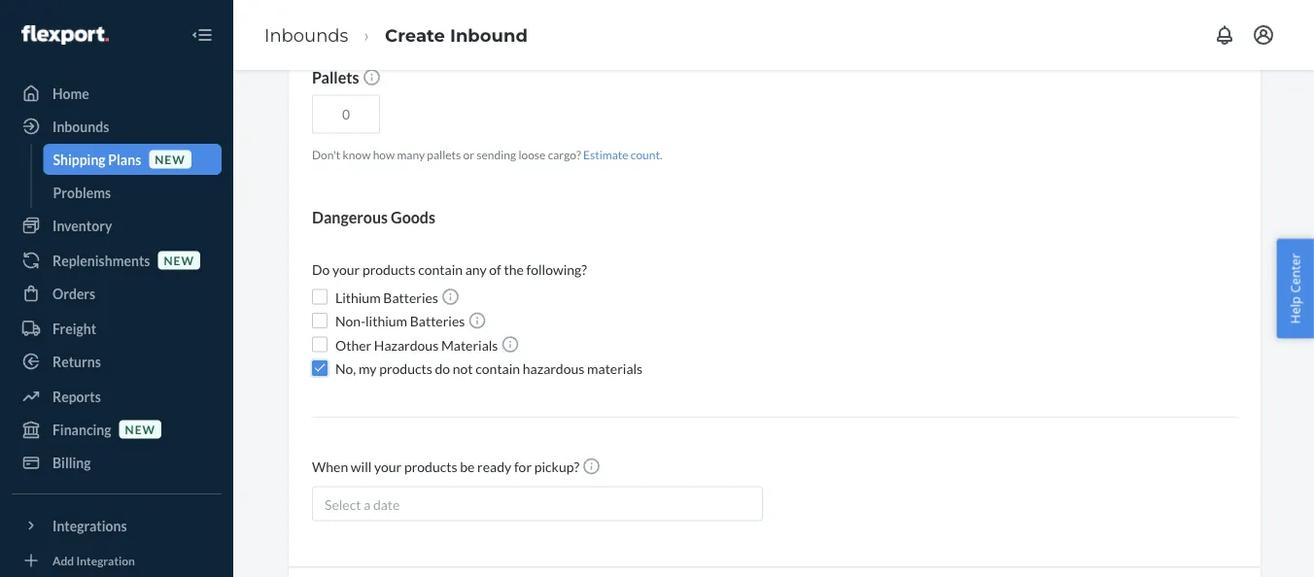 Task type: vqa. For each thing, say whether or not it's contained in the screenshot.
GIVE
no



Task type: describe. For each thing, give the bounding box(es) containing it.
create
[[385, 24, 445, 46]]

inbound
[[450, 24, 528, 46]]

non-
[[335, 313, 366, 330]]

inventory
[[53, 217, 112, 234]]

returns
[[53, 353, 101, 370]]

not
[[453, 361, 473, 377]]

how
[[373, 148, 395, 162]]

1 horizontal spatial your
[[374, 459, 402, 476]]

create inbound
[[385, 24, 528, 46]]

plans
[[108, 151, 141, 168]]

inbounds link inside breadcrumbs 'navigation'
[[264, 24, 348, 46]]

0 vertical spatial batteries
[[383, 290, 438, 306]]

help center
[[1287, 253, 1304, 324]]

pallets
[[312, 68, 362, 87]]

1 vertical spatial contain
[[476, 361, 520, 377]]

my
[[359, 361, 377, 377]]

loose
[[519, 148, 546, 162]]

home link
[[12, 78, 222, 109]]

lithium batteries
[[335, 290, 441, 306]]

0 horizontal spatial your
[[333, 262, 360, 278]]

the
[[504, 262, 524, 278]]

estimate count button
[[583, 147, 660, 163]]

orders
[[53, 285, 96, 302]]

dangerous goods
[[312, 209, 436, 228]]

create inbound link
[[385, 24, 528, 46]]

orders link
[[12, 278, 222, 309]]

integrations
[[53, 518, 127, 534]]

do
[[312, 262, 330, 278]]

0 horizontal spatial inbounds link
[[12, 111, 222, 142]]

goods
[[391, 209, 436, 228]]

materials
[[587, 361, 643, 377]]

ready
[[478, 459, 512, 476]]

select a date
[[325, 497, 400, 514]]

count
[[631, 148, 660, 162]]

pallets
[[427, 148, 461, 162]]

pickup?
[[535, 459, 580, 476]]

flexport logo image
[[21, 25, 109, 45]]

do your products contain any of the following?
[[312, 262, 587, 278]]

other
[[335, 337, 372, 354]]

dangerous
[[312, 209, 388, 228]]

add
[[53, 554, 74, 568]]

1 vertical spatial batteries
[[410, 313, 465, 330]]

integration
[[76, 554, 135, 568]]

for
[[514, 459, 532, 476]]



Task type: locate. For each thing, give the bounding box(es) containing it.
help
[[1287, 297, 1304, 324]]

batteries up non-lithium batteries
[[383, 290, 438, 306]]

new
[[155, 152, 185, 166], [164, 253, 194, 267], [125, 422, 156, 437]]

home
[[53, 85, 89, 102]]

billing
[[53, 455, 91, 471]]

don't
[[312, 148, 341, 162]]

date
[[373, 497, 400, 514]]

0 horizontal spatial contain
[[418, 262, 463, 278]]

financing
[[53, 422, 111, 438]]

products down "hazardous"
[[379, 361, 432, 377]]

2 vertical spatial products
[[404, 459, 458, 476]]

0 horizontal spatial inbounds
[[53, 118, 109, 135]]

batteries
[[383, 290, 438, 306], [410, 313, 465, 330]]

lithium
[[335, 290, 381, 306]]

1 horizontal spatial contain
[[476, 361, 520, 377]]

freight
[[53, 320, 96, 337]]

1 horizontal spatial inbounds
[[264, 24, 348, 46]]

other hazardous materials
[[335, 337, 501, 354]]

products left be
[[404, 459, 458, 476]]

help center button
[[1277, 239, 1315, 339]]

don't know how many pallets or sending loose cargo? estimate count .
[[312, 148, 663, 162]]

None checkbox
[[312, 290, 328, 305]]

inventory link
[[12, 210, 222, 241]]

0 vertical spatial your
[[333, 262, 360, 278]]

1 horizontal spatial inbounds link
[[264, 24, 348, 46]]

problems
[[53, 184, 111, 201]]

problems link
[[43, 177, 222, 208]]

estimate
[[583, 148, 629, 162]]

inbounds up 'pallets'
[[264, 24, 348, 46]]

contain right "not"
[[476, 361, 520, 377]]

contain left any
[[418, 262, 463, 278]]

lithium
[[366, 313, 407, 330]]

inbounds
[[264, 24, 348, 46], [53, 118, 109, 135]]

sending
[[477, 148, 516, 162]]

know
[[343, 148, 371, 162]]

do
[[435, 361, 450, 377]]

add integration
[[53, 554, 135, 568]]

new right plans
[[155, 152, 185, 166]]

contain
[[418, 262, 463, 278], [476, 361, 520, 377]]

be
[[460, 459, 475, 476]]

open account menu image
[[1252, 23, 1276, 47]]

0 text field
[[312, 95, 380, 134]]

many
[[397, 148, 425, 162]]

reports
[[53, 388, 101, 405]]

freight link
[[12, 313, 222, 344]]

hazardous
[[523, 361, 585, 377]]

new for replenishments
[[164, 253, 194, 267]]

2 vertical spatial new
[[125, 422, 156, 437]]

following?
[[527, 262, 587, 278]]

billing link
[[12, 447, 222, 478]]

replenishments
[[53, 252, 150, 269]]

inbounds link up 'pallets'
[[264, 24, 348, 46]]

batteries up other hazardous materials
[[410, 313, 465, 330]]

inbounds inside breadcrumbs 'navigation'
[[264, 24, 348, 46]]

1 vertical spatial new
[[164, 253, 194, 267]]

reports link
[[12, 381, 222, 412]]

0 vertical spatial inbounds
[[264, 24, 348, 46]]

0 vertical spatial new
[[155, 152, 185, 166]]

of
[[489, 262, 502, 278]]

close navigation image
[[191, 23, 214, 47]]

new for shipping plans
[[155, 152, 185, 166]]

.
[[660, 148, 663, 162]]

products for contain
[[363, 262, 416, 278]]

1 vertical spatial products
[[379, 361, 432, 377]]

integrations button
[[12, 510, 222, 542]]

returns link
[[12, 346, 222, 377]]

when will your products be ready for pickup?
[[312, 459, 582, 476]]

products up lithium batteries
[[363, 262, 416, 278]]

when
[[312, 459, 348, 476]]

1 vertical spatial inbounds
[[53, 118, 109, 135]]

add integration link
[[12, 549, 222, 573]]

your right the will
[[374, 459, 402, 476]]

products
[[363, 262, 416, 278], [379, 361, 432, 377], [404, 459, 458, 476]]

0 vertical spatial products
[[363, 262, 416, 278]]

0 vertical spatial inbounds link
[[264, 24, 348, 46]]

select
[[325, 497, 361, 514]]

inbounds link
[[264, 24, 348, 46], [12, 111, 222, 142]]

1 vertical spatial inbounds link
[[12, 111, 222, 142]]

0 vertical spatial contain
[[418, 262, 463, 278]]

any
[[465, 262, 487, 278]]

your
[[333, 262, 360, 278], [374, 459, 402, 476]]

no, my products do not contain hazardous materials
[[335, 361, 643, 377]]

1 vertical spatial your
[[374, 459, 402, 476]]

center
[[1287, 253, 1304, 293]]

a
[[364, 497, 371, 514]]

products for do
[[379, 361, 432, 377]]

no,
[[335, 361, 356, 377]]

new up orders link
[[164, 253, 194, 267]]

will
[[351, 459, 372, 476]]

non-lithium batteries
[[335, 313, 468, 330]]

hazardous
[[374, 337, 439, 354]]

materials
[[441, 337, 498, 354]]

open notifications image
[[1214, 23, 1237, 47]]

new for financing
[[125, 422, 156, 437]]

breadcrumbs navigation
[[249, 7, 543, 63]]

or
[[463, 148, 475, 162]]

inbounds up 'shipping'
[[53, 118, 109, 135]]

cargo?
[[548, 148, 581, 162]]

shipping
[[53, 151, 106, 168]]

None checkbox
[[312, 314, 328, 329], [312, 337, 328, 353], [312, 361, 328, 377], [312, 314, 328, 329], [312, 337, 328, 353], [312, 361, 328, 377]]

shipping plans
[[53, 151, 141, 168]]

new down reports 'link'
[[125, 422, 156, 437]]

inbounds link down home link
[[12, 111, 222, 142]]

your right do
[[333, 262, 360, 278]]



